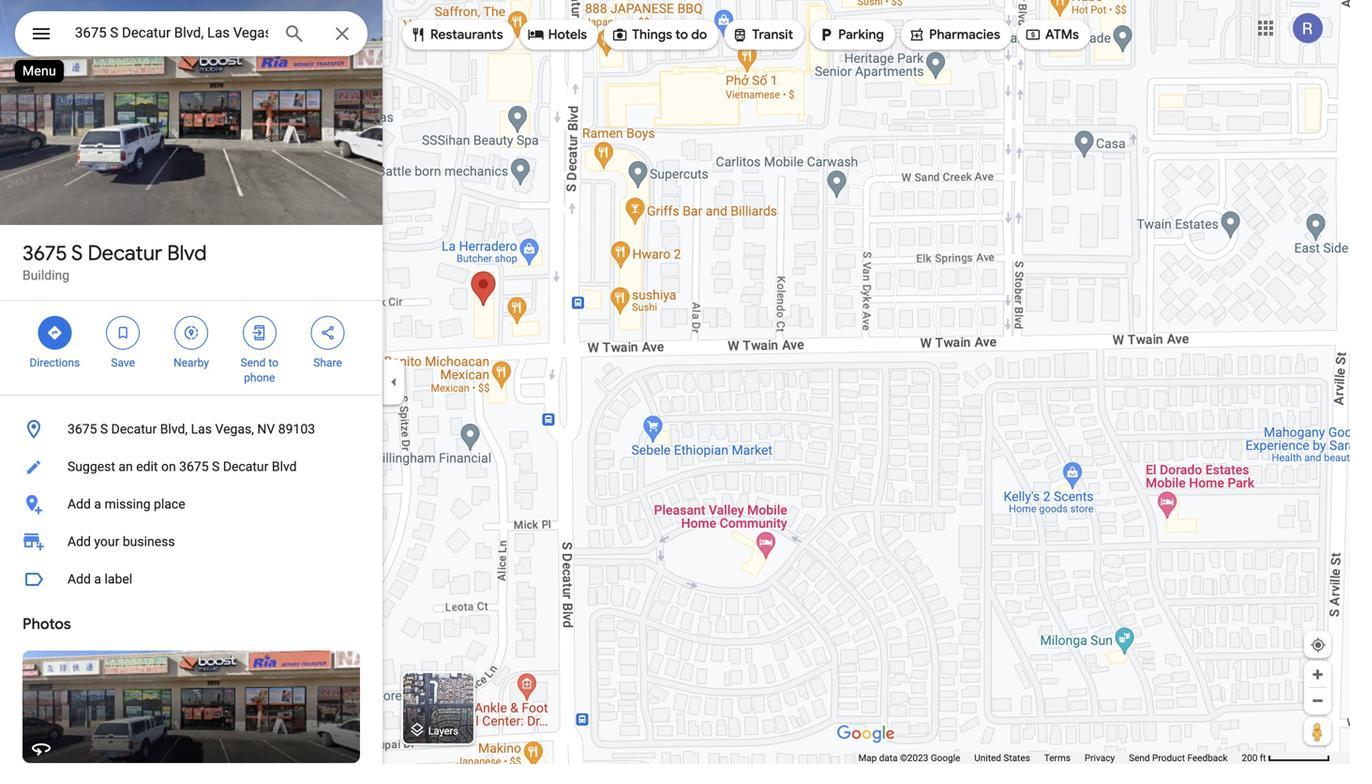 Task type: vqa. For each thing, say whether or not it's contained in the screenshot.
'3159' related to St
no



Task type: locate. For each thing, give the bounding box(es) containing it.
map
[[859, 753, 877, 764]]

suggest
[[68, 459, 115, 475]]

add for add a missing place
[[68, 497, 91, 512]]

parking
[[839, 26, 885, 43]]

3675 up the suggest
[[68, 422, 97, 437]]

3675
[[23, 240, 67, 266], [68, 422, 97, 437], [179, 459, 209, 475]]

©2023
[[901, 753, 929, 764]]

3675 inside the '3675 s decatur blvd building'
[[23, 240, 67, 266]]

footer
[[859, 752, 1242, 765]]

nearby
[[174, 356, 209, 370]]

2 vertical spatial 3675
[[179, 459, 209, 475]]

footer containing map data ©2023 google
[[859, 752, 1242, 765]]

2 horizontal spatial s
[[212, 459, 220, 475]]

a for missing
[[94, 497, 101, 512]]

1 horizontal spatial s
[[100, 422, 108, 437]]

on
[[161, 459, 176, 475]]

s inside suggest an edit on 3675 s decatur blvd button
[[212, 459, 220, 475]]

1 vertical spatial s
[[100, 422, 108, 437]]

0 horizontal spatial send
[[241, 356, 266, 370]]

map data ©2023 google
[[859, 753, 961, 764]]

a left label on the bottom of the page
[[94, 572, 101, 587]]

suggest an edit on 3675 s decatur blvd
[[68, 459, 297, 475]]

0 vertical spatial send
[[241, 356, 266, 370]]

2 add from the top
[[68, 534, 91, 550]]

a
[[94, 497, 101, 512], [94, 572, 101, 587]]

blvd down 89103 at the bottom
[[272, 459, 297, 475]]

product
[[1153, 753, 1186, 764]]

3675 up building in the top left of the page
[[23, 240, 67, 266]]

an
[[119, 459, 133, 475]]


[[612, 24, 629, 45]]

show your location image
[[1310, 637, 1327, 654]]

3675 inside button
[[68, 422, 97, 437]]

2 vertical spatial s
[[212, 459, 220, 475]]

google maps element
[[0, 0, 1351, 765]]

1 a from the top
[[94, 497, 101, 512]]


[[183, 323, 200, 343]]

3675 S Decatur Blvd, Las Vegas, NV 89103 field
[[15, 11, 368, 56]]

 restaurants
[[410, 24, 503, 45]]

ft
[[1261, 753, 1267, 764]]

s inside the '3675 s decatur blvd building'
[[71, 240, 83, 266]]

3675 s decatur blvd, las vegas, nv 89103
[[68, 422, 315, 437]]

1 horizontal spatial to
[[676, 26, 689, 43]]

send
[[241, 356, 266, 370], [1130, 753, 1151, 764]]

decatur up 
[[88, 240, 162, 266]]

feedback
[[1188, 753, 1228, 764]]

1 vertical spatial send
[[1130, 753, 1151, 764]]

decatur for blvd
[[88, 240, 162, 266]]

2 a from the top
[[94, 572, 101, 587]]

send left product
[[1130, 753, 1151, 764]]

add inside "add a label" button
[[68, 572, 91, 587]]

1 vertical spatial 3675
[[68, 422, 97, 437]]

1 horizontal spatial send
[[1130, 753, 1151, 764]]

0 horizontal spatial s
[[71, 240, 83, 266]]

add inside add your business 'link'
[[68, 534, 91, 550]]

states
[[1004, 753, 1031, 764]]

s
[[71, 240, 83, 266], [100, 422, 108, 437], [212, 459, 220, 475]]

to inside the send to phone
[[269, 356, 279, 370]]

place
[[154, 497, 185, 512]]

add left your
[[68, 534, 91, 550]]

0 horizontal spatial 3675
[[23, 240, 67, 266]]

1 vertical spatial blvd
[[272, 459, 297, 475]]

terms button
[[1045, 752, 1071, 765]]

1 horizontal spatial 3675
[[68, 422, 97, 437]]

0 horizontal spatial to
[[269, 356, 279, 370]]

pharmacies
[[930, 26, 1001, 43]]

 things to do
[[612, 24, 708, 45]]

privacy button
[[1085, 752, 1116, 765]]

decatur down vegas,
[[223, 459, 269, 475]]

send inside send product feedback button
[[1130, 753, 1151, 764]]

2 vertical spatial add
[[68, 572, 91, 587]]

decatur up an
[[111, 422, 157, 437]]

add left label on the bottom of the page
[[68, 572, 91, 587]]


[[319, 323, 336, 343]]

google
[[931, 753, 961, 764]]

add for add a label
[[68, 572, 91, 587]]

1 vertical spatial to
[[269, 356, 279, 370]]

3 add from the top
[[68, 572, 91, 587]]

add inside button
[[68, 497, 91, 512]]

1 add from the top
[[68, 497, 91, 512]]

send inside the send to phone
[[241, 356, 266, 370]]

add your business link
[[0, 523, 383, 561]]

2 horizontal spatial 3675
[[179, 459, 209, 475]]

0 vertical spatial add
[[68, 497, 91, 512]]

decatur for blvd,
[[111, 422, 157, 437]]


[[30, 20, 53, 47]]

 transit
[[732, 24, 794, 45]]

blvd up 
[[167, 240, 207, 266]]

to
[[676, 26, 689, 43], [269, 356, 279, 370]]

 hotels
[[528, 24, 587, 45]]


[[818, 24, 835, 45]]

2 vertical spatial decatur
[[223, 459, 269, 475]]

0 vertical spatial 3675
[[23, 240, 67, 266]]

3675 s decatur blvd building
[[23, 240, 207, 283]]

send up phone
[[241, 356, 266, 370]]

atms
[[1046, 26, 1080, 43]]

decatur
[[88, 240, 162, 266], [111, 422, 157, 437], [223, 459, 269, 475]]

terms
[[1045, 753, 1071, 764]]

None field
[[75, 22, 268, 44]]

blvd
[[167, 240, 207, 266], [272, 459, 297, 475]]

add down the suggest
[[68, 497, 91, 512]]

add
[[68, 497, 91, 512], [68, 534, 91, 550], [68, 572, 91, 587]]

0 horizontal spatial blvd
[[167, 240, 207, 266]]

to up phone
[[269, 356, 279, 370]]

1 vertical spatial a
[[94, 572, 101, 587]]

suggest an edit on 3675 s decatur blvd button
[[0, 448, 383, 486]]

phone
[[244, 371, 275, 385]]

0 vertical spatial s
[[71, 240, 83, 266]]

nv
[[257, 422, 275, 437]]


[[410, 24, 427, 45]]

0 vertical spatial decatur
[[88, 240, 162, 266]]

3675 for blvd,
[[68, 422, 97, 437]]

none field inside 3675 s decatur blvd, las vegas, nv 89103 field
[[75, 22, 268, 44]]

blvd inside button
[[272, 459, 297, 475]]

1 vertical spatial add
[[68, 534, 91, 550]]

s inside the 3675 s decatur blvd, las vegas, nv 89103 button
[[100, 422, 108, 437]]

to left do
[[676, 26, 689, 43]]

 button
[[15, 11, 68, 60]]

0 vertical spatial to
[[676, 26, 689, 43]]

1 horizontal spatial blvd
[[272, 459, 297, 475]]

decatur inside the '3675 s decatur blvd building'
[[88, 240, 162, 266]]

0 vertical spatial a
[[94, 497, 101, 512]]

 parking
[[818, 24, 885, 45]]

3675 right on
[[179, 459, 209, 475]]

0 vertical spatial blvd
[[167, 240, 207, 266]]

a left missing
[[94, 497, 101, 512]]

1 vertical spatial decatur
[[111, 422, 157, 437]]



Task type: describe. For each thing, give the bounding box(es) containing it.
footer inside google maps element
[[859, 752, 1242, 765]]

transit
[[753, 26, 794, 43]]

3675 s decatur blvd main content
[[0, 0, 383, 765]]

actions for 3675 s decatur blvd region
[[0, 301, 383, 395]]

send for send product feedback
[[1130, 753, 1151, 764]]

vegas,
[[215, 422, 254, 437]]

blvd inside the '3675 s decatur blvd building'
[[167, 240, 207, 266]]


[[251, 323, 268, 343]]


[[115, 323, 132, 343]]


[[528, 24, 545, 45]]


[[732, 24, 749, 45]]

united states
[[975, 753, 1031, 764]]

 atms
[[1025, 24, 1080, 45]]

collapse side panel image
[[384, 372, 404, 393]]

restaurants
[[431, 26, 503, 43]]


[[909, 24, 926, 45]]

send for send to phone
[[241, 356, 266, 370]]


[[1025, 24, 1042, 45]]

building
[[23, 268, 70, 283]]

las
[[191, 422, 212, 437]]

a for label
[[94, 572, 101, 587]]

hotels
[[548, 26, 587, 43]]

s for blvd
[[71, 240, 83, 266]]

directions
[[30, 356, 80, 370]]

share
[[314, 356, 342, 370]]

3675 for blvd
[[23, 240, 67, 266]]

 pharmacies
[[909, 24, 1001, 45]]

send product feedback button
[[1130, 752, 1228, 765]]

zoom in image
[[1311, 668, 1325, 682]]

200
[[1242, 753, 1258, 764]]

blvd,
[[160, 422, 188, 437]]

your
[[94, 534, 119, 550]]

200 ft
[[1242, 753, 1267, 764]]

 search field
[[15, 11, 368, 60]]

edit
[[136, 459, 158, 475]]

do
[[692, 26, 708, 43]]

add a missing place
[[68, 497, 185, 512]]

united states button
[[975, 752, 1031, 765]]

united
[[975, 753, 1002, 764]]

business
[[123, 534, 175, 550]]

google account: ruby anderson  
(rubyanndersson@gmail.com) image
[[1294, 13, 1324, 43]]

add your business
[[68, 534, 175, 550]]


[[46, 323, 63, 343]]

photos
[[23, 615, 71, 634]]

data
[[880, 753, 898, 764]]

save
[[111, 356, 135, 370]]

show street view coverage image
[[1305, 718, 1332, 746]]

zoom out image
[[1311, 694, 1325, 708]]

privacy
[[1085, 753, 1116, 764]]

layers
[[428, 725, 459, 737]]

200 ft button
[[1242, 753, 1331, 764]]

89103
[[278, 422, 315, 437]]

send to phone
[[241, 356, 279, 385]]

label
[[105, 572, 132, 587]]

things
[[632, 26, 673, 43]]

to inside  things to do
[[676, 26, 689, 43]]

add for add your business
[[68, 534, 91, 550]]

send product feedback
[[1130, 753, 1228, 764]]

3675 s decatur blvd, las vegas, nv 89103 button
[[0, 411, 383, 448]]

add a missing place button
[[0, 486, 383, 523]]

s for blvd,
[[100, 422, 108, 437]]

add a label button
[[0, 561, 383, 598]]

3675 inside suggest an edit on 3675 s decatur blvd button
[[179, 459, 209, 475]]

missing
[[105, 497, 151, 512]]

add a label
[[68, 572, 132, 587]]



